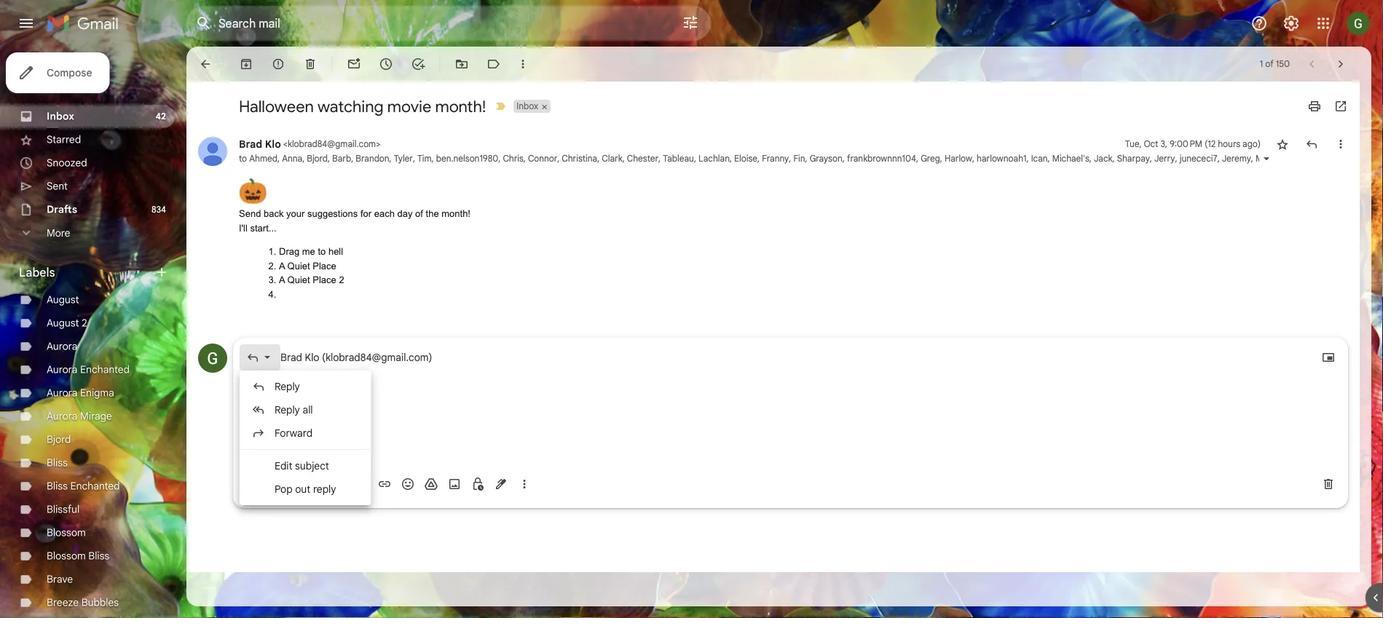 Task type: describe. For each thing, give the bounding box(es) containing it.
enchanted for bliss enchanted
[[70, 480, 120, 493]]

all
[[303, 404, 313, 416]]

insert link ‪(⌘k)‬ image
[[377, 477, 392, 492]]

me
[[302, 246, 315, 257]]

sharpay
[[1117, 153, 1150, 164]]

jack
[[1094, 153, 1113, 164]]

(12
[[1205, 139, 1216, 150]]

august 2
[[47, 317, 87, 330]]

franny
[[762, 153, 789, 164]]

compose
[[47, 66, 92, 79]]

support image
[[1251, 15, 1268, 32]]

tue, oct 3, 9:00 pm (12 hours ago)
[[1125, 139, 1261, 150]]

anna
[[282, 153, 302, 164]]

20 , from the left
[[916, 153, 919, 164]]

insert signature image
[[494, 477, 508, 492]]

drag
[[279, 246, 300, 257]]

month! inside send back your suggestions for each day of the month! i'll start... drag me to hell a quiet place a quiet place 2
[[442, 208, 471, 219]]

insert emoji ‪(⌘⇧2)‬ image
[[401, 477, 415, 492]]

toggle confidential mode image
[[471, 477, 485, 492]]

more button
[[0, 221, 175, 245]]

to inside send back your suggestions for each day of the month! i'll start... drag me to hell a quiet place a quiet place 2
[[318, 246, 326, 257]]

i'll
[[239, 223, 248, 233]]

tue,
[[1125, 139, 1142, 150]]

harlownoah1
[[977, 153, 1027, 164]]

blossom for blossom bliss
[[47, 550, 86, 563]]

2 , from the left
[[302, 153, 305, 164]]

klobrad84@gmail.com
[[288, 139, 376, 150]]

edit
[[275, 460, 292, 472]]

snooze image
[[379, 57, 393, 71]]

16 , from the left
[[758, 153, 760, 164]]

aurora mirage link
[[47, 410, 112, 423]]

brad klo (klobrad84@gmail.com)
[[280, 351, 432, 364]]

reply all
[[275, 404, 313, 416]]

eloise
[[734, 153, 758, 164]]

tyler
[[394, 153, 413, 164]]

back
[[264, 208, 284, 219]]

bliss for bliss enchanted
[[47, 480, 68, 493]]

aurora enigma link
[[47, 387, 114, 400]]

tue, oct 3, 9:00 pm (12 hours ago) cell
[[1125, 137, 1261, 152]]

inbox button
[[514, 100, 540, 113]]

for
[[361, 208, 372, 219]]

2 vertical spatial bliss
[[88, 550, 109, 563]]

oct
[[1144, 139, 1158, 150]]

blossom for the blossom link
[[47, 527, 86, 539]]

1
[[1260, 59, 1263, 70]]

2 quiet from the top
[[287, 275, 310, 286]]

aurora enchanted link
[[47, 363, 130, 376]]

2 inside labels navigation
[[82, 317, 87, 330]]

3,
[[1161, 139, 1168, 150]]

aurora for aurora link
[[47, 340, 78, 353]]

aurora mirage
[[47, 410, 112, 423]]

18 , from the left
[[805, 153, 808, 164]]

ahmed
[[249, 153, 278, 164]]

2 place from the top
[[313, 275, 336, 286]]

insert files using drive image
[[424, 477, 439, 492]]

forward image
[[251, 426, 266, 441]]

to ahmed , anna , bjord , barb , brandon , tyler , tim , ben.nelson1980 , chris , connor , christina , clark , chester , tableau , lachlan , eloise , franny , fin , grayson , frankbrownnn104 , greg , harlow , harlownoah1 , ican , michael's , jack , sharpay , jerry , junececi7 , jeremy , mike
[[239, 153, 1274, 164]]

breeze bubbles link
[[47, 597, 119, 609]]

inbox for inbox link
[[47, 110, 74, 123]]

2 inside send back your suggestions for each day of the month! i'll start... drag me to hell a quiet place a quiet place 2
[[339, 275, 344, 286]]

sent link
[[47, 180, 68, 193]]

labels image
[[487, 57, 501, 71]]

out
[[295, 483, 311, 496]]

watching
[[318, 96, 384, 117]]

halloween
[[239, 96, 314, 117]]

reply
[[313, 483, 336, 496]]

sent
[[47, 180, 68, 193]]

aurora enigma
[[47, 387, 114, 400]]

more image
[[516, 57, 530, 71]]

(klobrad84@gmail.com)
[[322, 351, 432, 364]]

blissful link
[[47, 503, 80, 516]]

delete image
[[303, 57, 318, 71]]

labels navigation
[[0, 47, 186, 618]]

mike
[[1256, 153, 1274, 164]]

christina
[[562, 153, 597, 164]]

archive image
[[239, 57, 253, 71]]

the
[[426, 208, 439, 219]]

movie
[[387, 96, 431, 117]]

Not starred checkbox
[[1275, 137, 1290, 152]]

reply image
[[251, 380, 266, 394]]

10 , from the left
[[557, 153, 560, 164]]

start...
[[250, 223, 277, 233]]

insert photo image
[[447, 477, 462, 492]]

31 , from the left
[[1359, 153, 1364, 164]]

1 quiet from the top
[[287, 260, 310, 271]]

enchanted for aurora enchanted
[[80, 363, 130, 376]]

michael's
[[1052, 153, 1090, 164]]

move to image
[[455, 57, 469, 71]]

type of response image
[[245, 350, 260, 365]]

each
[[374, 208, 395, 219]]

harlow
[[945, 153, 972, 164]]

older image
[[1334, 57, 1348, 71]]

breeze
[[47, 597, 79, 609]]

21 , from the left
[[940, 153, 943, 164]]

150
[[1276, 59, 1290, 70]]

compose button
[[6, 52, 110, 93]]

august for august link
[[47, 294, 79, 306]]

834
[[152, 204, 166, 215]]

6 , from the left
[[413, 153, 415, 164]]

klo for <
[[265, 138, 281, 150]]

2 a from the top
[[279, 275, 285, 286]]

reply for reply all
[[275, 404, 300, 416]]

ago)
[[1243, 139, 1261, 150]]

bliss for bliss link
[[47, 457, 68, 469]]

13 , from the left
[[659, 153, 661, 164]]

12 , from the left
[[623, 153, 625, 164]]

settings image
[[1283, 15, 1300, 32]]

brave link
[[47, 573, 73, 586]]

15 , from the left
[[730, 153, 732, 164]]

blossom link
[[47, 527, 86, 539]]

brandon
[[356, 153, 389, 164]]

aurora for aurora mirage
[[47, 410, 78, 423]]

advanced search options image
[[676, 8, 705, 37]]

back to inbox image
[[198, 57, 213, 71]]

connor
[[528, 153, 557, 164]]



Task type: vqa. For each thing, say whether or not it's contained in the screenshot.
toggle confidential mode image
yes



Task type: locate. For each thing, give the bounding box(es) containing it.
august up the august 2 link
[[47, 294, 79, 306]]

28 , from the left
[[1175, 153, 1178, 164]]

9:00 pm
[[1170, 139, 1203, 150]]

reply left all
[[275, 404, 300, 416]]

not starred image
[[1275, 137, 1290, 152]]

august down august link
[[47, 317, 79, 330]]

1 , from the left
[[278, 153, 280, 164]]

inbox up starred link
[[47, 110, 74, 123]]

drafts
[[47, 203, 77, 216]]

Message Body text field
[[245, 377, 1336, 439]]

19 , from the left
[[843, 153, 845, 164]]

1 vertical spatial klo
[[305, 351, 319, 364]]

bliss enchanted
[[47, 480, 120, 493]]

starred link
[[47, 133, 81, 146]]

blossom bliss
[[47, 550, 109, 563]]

3 aurora from the top
[[47, 387, 78, 400]]

0 vertical spatial a
[[279, 260, 285, 271]]

day
[[397, 208, 413, 219]]

0 vertical spatial bliss
[[47, 457, 68, 469]]

1 vertical spatial a
[[279, 275, 285, 286]]

starred
[[47, 133, 81, 146]]

17 , from the left
[[789, 153, 791, 164]]

42
[[155, 111, 166, 122]]

klo for (klobrad84@gmail.com)
[[305, 351, 319, 364]]

mirage
[[80, 410, 112, 423]]

1 vertical spatial month!
[[442, 208, 471, 219]]

more
[[47, 227, 70, 239]]

reply
[[275, 380, 300, 393], [275, 404, 300, 416]]

brad for brad klo (klobrad84@gmail.com)
[[280, 351, 302, 364]]

1 horizontal spatial 2
[[339, 275, 344, 286]]

1 vertical spatial blossom
[[47, 550, 86, 563]]

23 , from the left
[[1027, 153, 1029, 164]]

aurora link
[[47, 340, 78, 353]]

0 vertical spatial brad
[[239, 138, 262, 150]]

<
[[283, 139, 288, 150]]

main menu image
[[17, 15, 35, 32]]

1 vertical spatial place
[[313, 275, 336, 286]]

0 vertical spatial place
[[313, 260, 336, 271]]

aurora enchanted
[[47, 363, 130, 376]]

edit subject
[[275, 460, 329, 472]]

aurora down aurora link
[[47, 363, 78, 376]]

inbox
[[517, 101, 538, 112], [47, 110, 74, 123]]

send back your suggestions for each day of the month! i'll start... drag me to hell a quiet place a quiet place 2
[[239, 208, 471, 286]]

27 , from the left
[[1150, 153, 1152, 164]]

1 vertical spatial bjord
[[47, 433, 71, 446]]

1 blossom from the top
[[47, 527, 86, 539]]

august link
[[47, 294, 79, 306]]

jerry
[[1155, 153, 1175, 164]]

brad for brad klo < klobrad84@gmail.com >
[[239, 138, 262, 150]]

inbox link
[[47, 110, 74, 123]]

0 horizontal spatial brad
[[239, 138, 262, 150]]

to
[[239, 153, 247, 164], [318, 246, 326, 257]]

2 reply from the top
[[275, 404, 300, 416]]

1 vertical spatial bliss
[[47, 480, 68, 493]]

brave
[[47, 573, 73, 586]]

quiet
[[287, 260, 310, 271], [287, 275, 310, 286]]

month! right the
[[442, 208, 471, 219]]

of left the
[[415, 208, 423, 219]]

0 horizontal spatial klo
[[265, 138, 281, 150]]

1 horizontal spatial bjord
[[307, 153, 328, 164]]

1 vertical spatial reply
[[275, 404, 300, 416]]

aurora
[[47, 340, 78, 353], [47, 363, 78, 376], [47, 387, 78, 400], [47, 410, 78, 423]]

ben.nelson1980
[[436, 153, 498, 164]]

brad right the type of response image
[[280, 351, 302, 364]]

1 horizontal spatial of
[[1265, 59, 1274, 70]]

klo up all
[[305, 351, 319, 364]]

to left ahmed
[[239, 153, 247, 164]]

None search field
[[186, 6, 711, 41]]

labels heading
[[19, 265, 154, 280]]

9 , from the left
[[524, 153, 526, 164]]

junececi7
[[1180, 153, 1218, 164]]

bjord down brad klo cell
[[307, 153, 328, 164]]

1 horizontal spatial klo
[[305, 351, 319, 364]]

barb
[[332, 153, 351, 164]]

august
[[47, 294, 79, 306], [47, 317, 79, 330]]

month! down move to "icon"
[[435, 96, 486, 117]]

pop
[[275, 483, 293, 496]]

snoozed
[[47, 157, 87, 169]]

send
[[239, 208, 261, 219]]

1 a from the top
[[279, 260, 285, 271]]

bubbles
[[81, 597, 119, 609]]

1 aurora from the top
[[47, 340, 78, 353]]

0 horizontal spatial of
[[415, 208, 423, 219]]

chester
[[627, 153, 659, 164]]

1 place from the top
[[313, 260, 336, 271]]

3 , from the left
[[328, 153, 330, 164]]

0 vertical spatial klo
[[265, 138, 281, 150]]

enchanted up enigma
[[80, 363, 130, 376]]

of right 1
[[1265, 59, 1274, 70]]

0 horizontal spatial bjord
[[47, 433, 71, 446]]

1 horizontal spatial to
[[318, 246, 326, 257]]

0 vertical spatial quiet
[[287, 260, 310, 271]]

klo left <
[[265, 138, 281, 150]]

bliss link
[[47, 457, 68, 469]]

report spam image
[[271, 57, 286, 71]]

august for august 2
[[47, 317, 79, 330]]

aurora up 'aurora mirage' link
[[47, 387, 78, 400]]

bjord
[[307, 153, 328, 164], [47, 433, 71, 446]]

ican
[[1031, 153, 1048, 164]]

2 aurora from the top
[[47, 363, 78, 376]]

aurora for aurora enchanted
[[47, 363, 78, 376]]

1 horizontal spatial inbox
[[517, 101, 538, 112]]

2
[[339, 275, 344, 286], [82, 317, 87, 330]]

30 , from the left
[[1251, 153, 1254, 164]]

greg
[[921, 153, 940, 164]]

clark
[[602, 153, 623, 164]]

reply up reply all
[[275, 380, 300, 393]]

inbox for inbox button
[[517, 101, 538, 112]]

0 horizontal spatial to
[[239, 153, 247, 164]]

11 , from the left
[[597, 153, 600, 164]]

fin
[[794, 153, 805, 164]]

7 , from the left
[[432, 153, 434, 164]]

inbox inside labels navigation
[[47, 110, 74, 123]]

more options image
[[520, 477, 529, 492]]

grayson
[[810, 153, 843, 164]]

2 blossom from the top
[[47, 550, 86, 563]]

formatting options element
[[331, 477, 345, 492]]

reply all image
[[251, 403, 266, 417]]

brad
[[239, 138, 262, 150], [280, 351, 302, 364]]

aurora for aurora enigma
[[47, 387, 78, 400]]

klo
[[265, 138, 281, 150], [305, 351, 319, 364]]

snoozed link
[[47, 157, 87, 169]]

0 horizontal spatial 2
[[82, 317, 87, 330]]

enchanted up blissful link
[[70, 480, 120, 493]]

22 , from the left
[[972, 153, 975, 164]]

0 horizontal spatial inbox
[[47, 110, 74, 123]]

enigma
[[80, 387, 114, 400]]

august 2 link
[[47, 317, 87, 330]]

1 vertical spatial quiet
[[287, 275, 310, 286]]

1 horizontal spatial brad
[[280, 351, 302, 364]]

labels
[[19, 265, 55, 280]]

blossom down the blossom link
[[47, 550, 86, 563]]

hell
[[328, 246, 343, 257]]

aurora up bjord link
[[47, 410, 78, 423]]

discard draft ‪(⌘⇧d)‬ image
[[1321, 477, 1336, 492]]

1 of 150
[[1260, 59, 1290, 70]]

brad klo cell
[[239, 138, 380, 150]]

forward
[[275, 427, 313, 440]]

blossom down blissful
[[47, 527, 86, 539]]

29 , from the left
[[1218, 153, 1220, 164]]

1 vertical spatial brad
[[280, 351, 302, 364]]

reply for reply
[[275, 380, 300, 393]]

inbox inside button
[[517, 101, 538, 112]]

brad up ahmed
[[239, 138, 262, 150]]

of inside send back your suggestions for each day of the month! i'll start... drag me to hell a quiet place a quiet place 2
[[415, 208, 423, 219]]

0 vertical spatial reply
[[275, 380, 300, 393]]

4 aurora from the top
[[47, 410, 78, 423]]

0 vertical spatial 2
[[339, 275, 344, 286]]

aurora down the august 2 link
[[47, 340, 78, 353]]

blossom bliss link
[[47, 550, 109, 563]]

chris
[[503, 153, 524, 164]]

to right me
[[318, 246, 326, 257]]

tim
[[417, 153, 432, 164]]

2 august from the top
[[47, 317, 79, 330]]

bjord inside labels navigation
[[47, 433, 71, 446]]

your
[[286, 208, 305, 219]]

breeze bubbles
[[47, 597, 119, 609]]

0 vertical spatial of
[[1265, 59, 1274, 70]]

0 vertical spatial to
[[239, 153, 247, 164]]

1 vertical spatial to
[[318, 246, 326, 257]]

5 , from the left
[[389, 153, 392, 164]]

0 vertical spatial enchanted
[[80, 363, 130, 376]]

4 , from the left
[[351, 153, 353, 164]]

blissful
[[47, 503, 80, 516]]

0 vertical spatial blossom
[[47, 527, 86, 539]]

bjord up bliss link
[[47, 433, 71, 446]]

1 vertical spatial august
[[47, 317, 79, 330]]

lachlan
[[699, 153, 730, 164]]

month!
[[435, 96, 486, 117], [442, 208, 471, 219]]

1 reply from the top
[[275, 380, 300, 393]]

26 , from the left
[[1113, 153, 1115, 164]]

0 vertical spatial month!
[[435, 96, 486, 117]]

1 vertical spatial enchanted
[[70, 480, 120, 493]]

gmail image
[[47, 9, 126, 38]]

25 , from the left
[[1090, 153, 1092, 164]]

1 august from the top
[[47, 294, 79, 306]]

suggestions
[[307, 208, 358, 219]]

0 vertical spatial bjord
[[307, 153, 328, 164]]

brad klo < klobrad84@gmail.com >
[[239, 138, 380, 150]]

add to tasks image
[[411, 57, 425, 71]]

24 , from the left
[[1048, 153, 1050, 164]]

14 , from the left
[[694, 153, 696, 164]]

tableau
[[663, 153, 694, 164]]

,
[[278, 153, 280, 164], [302, 153, 305, 164], [328, 153, 330, 164], [351, 153, 353, 164], [389, 153, 392, 164], [413, 153, 415, 164], [432, 153, 434, 164], [498, 153, 501, 164], [524, 153, 526, 164], [557, 153, 560, 164], [597, 153, 600, 164], [623, 153, 625, 164], [659, 153, 661, 164], [694, 153, 696, 164], [730, 153, 732, 164], [758, 153, 760, 164], [789, 153, 791, 164], [805, 153, 808, 164], [843, 153, 845, 164], [916, 153, 919, 164], [940, 153, 943, 164], [972, 153, 975, 164], [1027, 153, 1029, 164], [1048, 153, 1050, 164], [1090, 153, 1092, 164], [1113, 153, 1115, 164], [1150, 153, 1152, 164], [1175, 153, 1178, 164], [1218, 153, 1220, 164], [1251, 153, 1254, 164], [1359, 153, 1364, 164]]

0 vertical spatial august
[[47, 294, 79, 306]]

show trimmed content image
[[245, 450, 263, 458]]

subject
[[295, 460, 329, 472]]

pop out reply
[[275, 483, 336, 496]]

🎃 image
[[239, 177, 267, 205]]

search mail image
[[191, 10, 217, 36]]

Search mail text field
[[219, 16, 641, 31]]

8 , from the left
[[498, 153, 501, 164]]

1 vertical spatial of
[[415, 208, 423, 219]]

inbox down more image
[[517, 101, 538, 112]]

1 vertical spatial 2
[[82, 317, 87, 330]]



